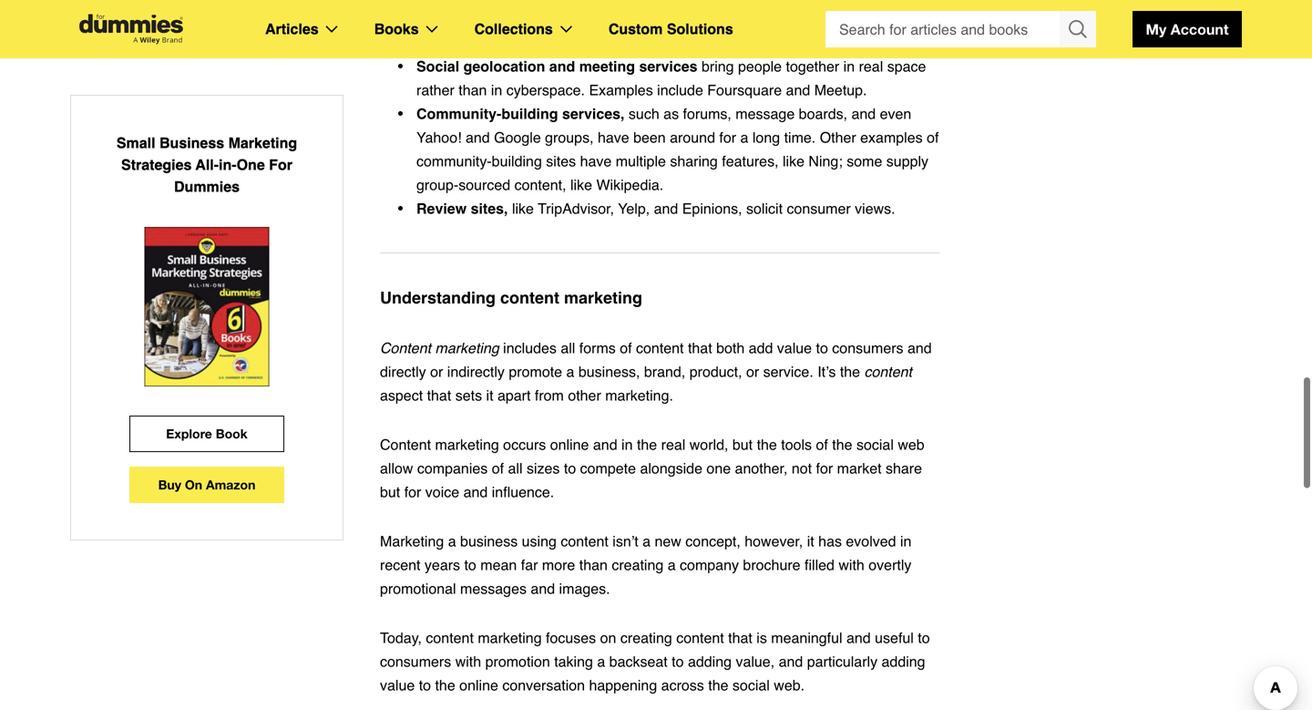 Task type: vqa. For each thing, say whether or not it's contained in the screenshot.
the right orders
no



Task type: locate. For each thing, give the bounding box(es) containing it.
than up "images." on the bottom
[[580, 557, 608, 573]]

1 horizontal spatial for
[[720, 129, 737, 146]]

directly
[[380, 363, 426, 380]]

backseat
[[610, 653, 668, 670]]

0 vertical spatial value
[[777, 340, 812, 356]]

web.
[[774, 677, 805, 694]]

consumers inside includes all forms of content that both add value to consumers and directly or indirectly promote a business, brand, product, or service. it's the
[[833, 340, 904, 356]]

consumers
[[833, 340, 904, 356], [380, 653, 451, 670]]

explore book
[[166, 426, 248, 441]]

adding up across
[[688, 653, 732, 670]]

particularly
[[807, 653, 878, 670]]

1 vertical spatial content
[[380, 436, 431, 453]]

around
[[670, 129, 716, 146]]

of inside includes all forms of content that both add value to consumers and directly or indirectly promote a business, brand, product, or service. it's the
[[620, 340, 632, 356]]

community-building services,
[[417, 105, 625, 122]]

0 vertical spatial online
[[550, 436, 589, 453]]

to right years
[[464, 557, 477, 573]]

1 horizontal spatial but
[[733, 436, 753, 453]]

small business marketing strategies all-in-one for dummies
[[117, 134, 297, 195]]

1 horizontal spatial it
[[807, 533, 815, 550]]

content up directly
[[380, 340, 431, 356]]

content marketing occurs online and in the real world, but the tools of the social web allow companies of all sizes to compete alongside one another, not for market share but for voice and influence.
[[380, 436, 925, 500]]

1 vertical spatial real
[[661, 436, 686, 453]]

0 vertical spatial for
[[720, 129, 737, 146]]

1 horizontal spatial all
[[561, 340, 576, 356]]

of right 'tools'
[[816, 436, 828, 453]]

it left the has
[[807, 533, 815, 550]]

creating
[[612, 557, 664, 573], [621, 629, 673, 646]]

marketing inside small business marketing strategies all-in-one for dummies
[[228, 134, 297, 151]]

geolocation
[[464, 58, 545, 75]]

community-
[[417, 153, 492, 170]]

in down 'geolocation'
[[491, 82, 503, 98]]

real left space
[[859, 58, 884, 75]]

0 vertical spatial with
[[839, 557, 865, 573]]

forms
[[580, 340, 616, 356]]

marketing up recent
[[380, 533, 444, 550]]

meaningful
[[771, 629, 843, 646]]

1 horizontal spatial that
[[688, 340, 713, 356]]

0 vertical spatial that
[[688, 340, 713, 356]]

consumers up it's
[[833, 340, 904, 356]]

1 vertical spatial all
[[508, 460, 523, 477]]

consumers inside today, content marketing focuses on creating content that is meaningful and useful to consumers with promotion taking a backseat to adding value, and particularly adding value to the online conversation happening across the social web.
[[380, 653, 451, 670]]

content
[[380, 340, 431, 356], [380, 436, 431, 453]]

0 horizontal spatial or
[[430, 363, 443, 380]]

promote
[[509, 363, 563, 380]]

strategies
[[121, 156, 192, 173]]

community-
[[417, 105, 502, 122]]

2 horizontal spatial like
[[783, 153, 805, 170]]

creating up backseat
[[621, 629, 673, 646]]

with inside marketing a business using content isn't a new concept, however, it has evolved in recent years to mean far more than creating a company brochure filled with overtly promotional messages and images.
[[839, 557, 865, 573]]

content up more
[[561, 533, 609, 550]]

0 horizontal spatial social
[[733, 677, 770, 694]]

all left forms
[[561, 340, 576, 356]]

social inside content marketing occurs online and in the real world, but the tools of the social web allow companies of all sizes to compete alongside one another, not for market share but for voice and influence.
[[857, 436, 894, 453]]

1 horizontal spatial real
[[859, 58, 884, 75]]

marketing up the indirectly
[[435, 340, 499, 356]]

like up tripadvisor,
[[571, 176, 593, 193]]

for down allow
[[404, 484, 421, 500]]

close this dialog image
[[1285, 636, 1304, 654]]

1 horizontal spatial marketing
[[380, 533, 444, 550]]

content,
[[515, 176, 567, 193]]

social up market
[[857, 436, 894, 453]]

all
[[561, 340, 576, 356], [508, 460, 523, 477]]

for right not
[[816, 460, 833, 477]]

adding down the useful
[[882, 653, 926, 670]]

1 horizontal spatial online
[[550, 436, 589, 453]]

1 vertical spatial building
[[492, 153, 542, 170]]

years
[[425, 557, 460, 573]]

building down google at left top
[[492, 153, 542, 170]]

marketing up one
[[228, 134, 297, 151]]

new
[[655, 533, 682, 550]]

but up another,
[[733, 436, 753, 453]]

adding
[[688, 653, 732, 670], [882, 653, 926, 670]]

in up meetup.
[[844, 58, 855, 75]]

of inside such as forums, message boards, and even yahoo! and google groups, have been around for a long time. other examples of community-building sites have multiple sharing features, like ning; some supply group-sourced content, like wikipedia.
[[927, 129, 939, 146]]

sites,
[[471, 200, 508, 217]]

to right the useful
[[918, 629, 930, 646]]

content right it's
[[865, 363, 913, 380]]

1 vertical spatial online
[[460, 677, 499, 694]]

2 vertical spatial for
[[404, 484, 421, 500]]

0 horizontal spatial online
[[460, 677, 499, 694]]

all up influence.
[[508, 460, 523, 477]]

1 vertical spatial value
[[380, 677, 415, 694]]

open collections list image
[[560, 26, 572, 33]]

creating down isn't
[[612, 557, 664, 573]]

in up overtly
[[901, 533, 912, 550]]

social
[[857, 436, 894, 453], [733, 677, 770, 694]]

review
[[417, 200, 467, 217]]

online up sizes
[[550, 436, 589, 453]]

of right forms
[[620, 340, 632, 356]]

to up it's
[[816, 340, 829, 356]]

bring
[[702, 58, 734, 75]]

1 vertical spatial but
[[380, 484, 400, 500]]

2 horizontal spatial for
[[816, 460, 833, 477]]

content for content marketing occurs online and in the real world, but the tools of the social web allow companies of all sizes to compete alongside one another, not for market share but for voice and influence.
[[380, 436, 431, 453]]

content inside content marketing occurs online and in the real world, but the tools of the social web allow companies of all sizes to compete alongside one another, not for market share but for voice and influence.
[[380, 436, 431, 453]]

focuses
[[546, 629, 596, 646]]

content up allow
[[380, 436, 431, 453]]

0 horizontal spatial value
[[380, 677, 415, 694]]

for inside such as forums, message boards, and even yahoo! and google groups, have been around for a long time. other examples of community-building sites have multiple sharing features, like ning; some supply group-sourced content, like wikipedia.
[[720, 129, 737, 146]]

to
[[816, 340, 829, 356], [564, 460, 576, 477], [464, 557, 477, 573], [918, 629, 930, 646], [672, 653, 684, 670], [419, 677, 431, 694]]

promotional
[[380, 580, 456, 597]]

0 horizontal spatial adding
[[688, 653, 732, 670]]

a right isn't
[[643, 533, 651, 550]]

0 vertical spatial but
[[733, 436, 753, 453]]

0 horizontal spatial for
[[404, 484, 421, 500]]

1 content from the top
[[380, 340, 431, 356]]

a up years
[[448, 533, 456, 550]]

0 horizontal spatial marketing
[[228, 134, 297, 151]]

1 vertical spatial like
[[571, 176, 593, 193]]

examples
[[589, 82, 653, 98]]

0 horizontal spatial but
[[380, 484, 400, 500]]

it inside content aspect that sets it apart from other marketing.
[[486, 387, 494, 404]]

wikipedia.
[[597, 176, 664, 193]]

marketing up companies on the bottom
[[435, 436, 499, 453]]

a left long
[[741, 129, 749, 146]]

content up across
[[677, 629, 724, 646]]

0 horizontal spatial it
[[486, 387, 494, 404]]

creating inside today, content marketing focuses on creating content that is meaningful and useful to consumers with promotion taking a backseat to adding value, and particularly adding value to the online conversation happening across the social web.
[[621, 629, 673, 646]]

other
[[568, 387, 601, 404]]

on
[[185, 477, 202, 492]]

like
[[783, 153, 805, 170], [571, 176, 593, 193], [512, 200, 534, 217]]

1 vertical spatial it
[[807, 533, 815, 550]]

0 vertical spatial content
[[380, 340, 431, 356]]

or down content marketing
[[430, 363, 443, 380]]

real up alongside
[[661, 436, 686, 453]]

like down content,
[[512, 200, 534, 217]]

but
[[733, 436, 753, 453], [380, 484, 400, 500]]

1 horizontal spatial value
[[777, 340, 812, 356]]

that
[[688, 340, 713, 356], [427, 387, 451, 404], [729, 629, 753, 646]]

articles
[[265, 21, 319, 37]]

in up compete
[[622, 436, 633, 453]]

concept,
[[686, 533, 741, 550]]

even
[[880, 105, 912, 122]]

open article categories image
[[326, 26, 338, 33]]

message
[[736, 105, 795, 122]]

of up influence.
[[492, 460, 504, 477]]

than
[[459, 82, 487, 98], [580, 557, 608, 573]]

than inside marketing a business using content isn't a new concept, however, it has evolved in recent years to mean far more than creating a company brochure filled with overtly promotional messages and images.
[[580, 557, 608, 573]]

online inside today, content marketing focuses on creating content that is meaningful and useful to consumers with promotion taking a backseat to adding value, and particularly adding value to the online conversation happening across the social web.
[[460, 677, 499, 694]]

content
[[500, 289, 560, 307], [636, 340, 684, 356], [865, 363, 913, 380], [561, 533, 609, 550], [426, 629, 474, 646], [677, 629, 724, 646]]

with
[[839, 557, 865, 573], [456, 653, 481, 670]]

0 horizontal spatial consumers
[[380, 653, 451, 670]]

building up google at left top
[[502, 105, 558, 122]]

1 vertical spatial with
[[456, 653, 481, 670]]

social inside today, content marketing focuses on creating content that is meaningful and useful to consumers with promotion taking a backseat to adding value, and particularly adding value to the online conversation happening across the social web.
[[733, 677, 770, 694]]

1 vertical spatial social
[[733, 677, 770, 694]]

and
[[550, 58, 575, 75], [786, 82, 811, 98], [852, 105, 876, 122], [466, 129, 490, 146], [654, 200, 679, 217], [908, 340, 932, 356], [593, 436, 618, 453], [464, 484, 488, 500], [531, 580, 555, 597], [847, 629, 871, 646], [779, 653, 803, 670]]

the inside includes all forms of content that both add value to consumers and directly or indirectly promote a business, brand, product, or service. it's the
[[840, 363, 861, 380]]

business
[[160, 134, 224, 151]]

a up other
[[567, 363, 575, 380]]

collections
[[475, 21, 553, 37]]

it right sets
[[486, 387, 494, 404]]

in-
[[219, 156, 237, 173]]

value up service.
[[777, 340, 812, 356]]

1 vertical spatial that
[[427, 387, 451, 404]]

real inside bring people together in real space rather than in cyberspace. examples include foursquare and meetup.
[[859, 58, 884, 75]]

it's
[[818, 363, 836, 380]]

have down services,
[[598, 129, 630, 146]]

0 vertical spatial social
[[857, 436, 894, 453]]

to right sizes
[[564, 460, 576, 477]]

small
[[117, 134, 155, 151]]

but down allow
[[380, 484, 400, 500]]

0 vertical spatial than
[[459, 82, 487, 98]]

have right sites
[[580, 153, 612, 170]]

that left is at the bottom right of page
[[729, 629, 753, 646]]

0 vertical spatial creating
[[612, 557, 664, 573]]

1 horizontal spatial with
[[839, 557, 865, 573]]

0 horizontal spatial than
[[459, 82, 487, 98]]

a down new
[[668, 557, 676, 573]]

on
[[600, 629, 617, 646]]

than up community-
[[459, 82, 487, 98]]

that up product,
[[688, 340, 713, 356]]

apart
[[498, 387, 531, 404]]

include
[[657, 82, 704, 98]]

content inside includes all forms of content that both add value to consumers and directly or indirectly promote a business, brand, product, or service. it's the
[[636, 340, 684, 356]]

consumers down today,
[[380, 653, 451, 670]]

0 vertical spatial like
[[783, 153, 805, 170]]

to down today,
[[419, 677, 431, 694]]

groups,
[[545, 129, 594, 146]]

1 horizontal spatial or
[[747, 363, 760, 380]]

sets
[[456, 387, 482, 404]]

for down forums,
[[720, 129, 737, 146]]

1 horizontal spatial adding
[[882, 653, 926, 670]]

2 content from the top
[[380, 436, 431, 453]]

online down promotion
[[460, 677, 499, 694]]

content up brand,
[[636, 340, 684, 356]]

yahoo!
[[417, 129, 462, 146]]

than inside bring people together in real space rather than in cyberspace. examples include foursquare and meetup.
[[459, 82, 487, 98]]

a down on at the left of page
[[597, 653, 606, 670]]

0 vertical spatial it
[[486, 387, 494, 404]]

online inside content marketing occurs online and in the real world, but the tools of the social web allow companies of all sizes to compete alongside one another, not for market share but for voice and influence.
[[550, 436, 589, 453]]

1 vertical spatial marketing
[[380, 533, 444, 550]]

0 vertical spatial marketing
[[228, 134, 297, 151]]

with left promotion
[[456, 653, 481, 670]]

0 vertical spatial consumers
[[833, 340, 904, 356]]

group
[[826, 11, 1097, 47]]

social down value,
[[733, 677, 770, 694]]

meetup.
[[815, 82, 867, 98]]

value inside today, content marketing focuses on creating content that is meaningful and useful to consumers with promotion taking a backseat to adding value, and particularly adding value to the online conversation happening across the social web.
[[380, 677, 415, 694]]

of up supply
[[927, 129, 939, 146]]

1 horizontal spatial consumers
[[833, 340, 904, 356]]

marketing inside today, content marketing focuses on creating content that is meaningful and useful to consumers with promotion taking a backseat to adding value, and particularly adding value to the online conversation happening across the social web.
[[478, 629, 542, 646]]

1 horizontal spatial like
[[571, 176, 593, 193]]

all inside includes all forms of content that both add value to consumers and directly or indirectly promote a business, brand, product, or service. it's the
[[561, 340, 576, 356]]

value down today,
[[380, 677, 415, 694]]

or down add
[[747, 363, 760, 380]]

people
[[738, 58, 782, 75]]

0 horizontal spatial like
[[512, 200, 534, 217]]

not
[[792, 460, 812, 477]]

with inside today, content marketing focuses on creating content that is meaningful and useful to consumers with promotion taking a backseat to adding value, and particularly adding value to the online conversation happening across the social web.
[[456, 653, 481, 670]]

content inside content aspect that sets it apart from other marketing.
[[865, 363, 913, 380]]

like down time.
[[783, 153, 805, 170]]

1 horizontal spatial social
[[857, 436, 894, 453]]

in
[[844, 58, 855, 75], [491, 82, 503, 98], [622, 436, 633, 453], [901, 533, 912, 550]]

far
[[521, 557, 538, 573]]

features,
[[722, 153, 779, 170]]

1 vertical spatial creating
[[621, 629, 673, 646]]

0 vertical spatial real
[[859, 58, 884, 75]]

includes all forms of content that both add value to consumers and directly or indirectly promote a business, brand, product, or service. it's the
[[380, 340, 932, 380]]

2 horizontal spatial that
[[729, 629, 753, 646]]

buy
[[158, 477, 181, 492]]

0 vertical spatial all
[[561, 340, 576, 356]]

1 vertical spatial than
[[580, 557, 608, 573]]

bring people together in real space rather than in cyberspace. examples include foursquare and meetup.
[[417, 58, 927, 98]]

that inside includes all forms of content that both add value to consumers and directly or indirectly promote a business, brand, product, or service. it's the
[[688, 340, 713, 356]]

together
[[786, 58, 840, 75]]

1 horizontal spatial than
[[580, 557, 608, 573]]

images.
[[559, 580, 610, 597]]

with down the evolved
[[839, 557, 865, 573]]

that left sets
[[427, 387, 451, 404]]

one
[[237, 156, 265, 173]]

service.
[[764, 363, 814, 380]]

0 horizontal spatial all
[[508, 460, 523, 477]]

1 vertical spatial consumers
[[380, 653, 451, 670]]

marketing up promotion
[[478, 629, 542, 646]]

2 vertical spatial that
[[729, 629, 753, 646]]

0 horizontal spatial with
[[456, 653, 481, 670]]

0 horizontal spatial that
[[427, 387, 451, 404]]

of
[[927, 129, 939, 146], [620, 340, 632, 356], [816, 436, 828, 453], [492, 460, 504, 477]]

yelp,
[[618, 200, 650, 217]]

it inside marketing a business using content isn't a new concept, however, it has evolved in recent years to mean far more than creating a company brochure filled with overtly promotional messages and images.
[[807, 533, 815, 550]]

promotion
[[486, 653, 550, 670]]

0 horizontal spatial real
[[661, 436, 686, 453]]



Task type: describe. For each thing, give the bounding box(es) containing it.
marketing inside marketing a business using content isn't a new concept, however, it has evolved in recent years to mean far more than creating a company brochure filled with overtly promotional messages and images.
[[380, 533, 444, 550]]

2 or from the left
[[747, 363, 760, 380]]

content marketing
[[380, 340, 499, 356]]

useful
[[875, 629, 914, 646]]

supply
[[887, 153, 929, 170]]

sourced
[[459, 176, 511, 193]]

overtly
[[869, 557, 912, 573]]

review sites, like tripadvisor, yelp, and epinions, solicit consumer views.
[[417, 200, 896, 217]]

as
[[664, 105, 679, 122]]

book
[[216, 426, 248, 441]]

open book categories image
[[426, 26, 438, 33]]

is
[[757, 629, 767, 646]]

1 vertical spatial for
[[816, 460, 833, 477]]

product,
[[690, 363, 743, 380]]

1 or from the left
[[430, 363, 443, 380]]

boards,
[[799, 105, 848, 122]]

add
[[749, 340, 773, 356]]

value inside includes all forms of content that both add value to consumers and directly or indirectly promote a business, brand, product, or service. it's the
[[777, 340, 812, 356]]

0 vertical spatial have
[[598, 129, 630, 146]]

more
[[542, 557, 576, 573]]

today,
[[380, 629, 422, 646]]

alongside
[[640, 460, 703, 477]]

content aspect that sets it apart from other marketing.
[[380, 363, 913, 404]]

filled
[[805, 557, 835, 573]]

evolved
[[846, 533, 897, 550]]

a inside includes all forms of content that both add value to consumers and directly or indirectly promote a business, brand, product, or service. it's the
[[567, 363, 575, 380]]

brand,
[[644, 363, 686, 380]]

custom solutions
[[609, 21, 734, 37]]

marketing up forms
[[564, 289, 643, 307]]

epinions,
[[683, 200, 743, 217]]

Search for articles and books text field
[[826, 11, 1062, 47]]

indirectly
[[447, 363, 505, 380]]

to inside marketing a business using content isn't a new concept, however, it has evolved in recent years to mean far more than creating a company brochure filled with overtly promotional messages and images.
[[464, 557, 477, 573]]

content up includes on the left
[[500, 289, 560, 307]]

0 vertical spatial building
[[502, 105, 558, 122]]

been
[[634, 129, 666, 146]]

long
[[753, 129, 780, 146]]

group-
[[417, 176, 459, 193]]

to up across
[[672, 653, 684, 670]]

social geolocation and meeting services
[[417, 58, 698, 75]]

to inside includes all forms of content that both add value to consumers and directly or indirectly promote a business, brand, product, or service. it's the
[[816, 340, 829, 356]]

marketing inside content marketing occurs online and in the real world, but the tools of the social web allow companies of all sizes to compete alongside one another, not for market share but for voice and influence.
[[435, 436, 499, 453]]

another,
[[735, 460, 788, 477]]

in inside content marketing occurs online and in the real world, but the tools of the social web allow companies of all sizes to compete alongside one another, not for market share but for voice and influence.
[[622, 436, 633, 453]]

business,
[[579, 363, 640, 380]]

services
[[639, 58, 698, 75]]

tools
[[781, 436, 812, 453]]

voice
[[426, 484, 460, 500]]

cyberspace.
[[507, 82, 585, 98]]

messages
[[460, 580, 527, 597]]

space
[[888, 58, 927, 75]]

such
[[629, 105, 660, 122]]

all inside content marketing occurs online and in the real world, but the tools of the social web allow companies of all sizes to compete alongside one another, not for market share but for voice and influence.
[[508, 460, 523, 477]]

understanding content marketing
[[380, 289, 643, 307]]

1 adding from the left
[[688, 653, 732, 670]]

sizes
[[527, 460, 560, 477]]

and inside includes all forms of content that both add value to consumers and directly or indirectly promote a business, brand, product, or service. it's the
[[908, 340, 932, 356]]

some
[[847, 153, 883, 170]]

aspect
[[380, 387, 423, 404]]

ning;
[[809, 153, 843, 170]]

includes
[[503, 340, 557, 356]]

influence.
[[492, 484, 554, 500]]

has
[[819, 533, 842, 550]]

views.
[[855, 200, 896, 217]]

services,
[[562, 105, 625, 122]]

from
[[535, 387, 564, 404]]

conversation
[[503, 677, 585, 694]]

explore
[[166, 426, 212, 441]]

creating inside marketing a business using content isn't a new concept, however, it has evolved in recent years to mean far more than creating a company brochure filled with overtly promotional messages and images.
[[612, 557, 664, 573]]

today, content marketing focuses on creating content that is meaningful and useful to consumers with promotion taking a backseat to adding value, and particularly adding value to the online conversation happening across the social web.
[[380, 629, 930, 694]]

logo image
[[70, 14, 192, 44]]

meeting
[[580, 58, 635, 75]]

real inside content marketing occurs online and in the real world, but the tools of the social web allow companies of all sizes to compete alongside one another, not for market share but for voice and influence.
[[661, 436, 686, 453]]

taking
[[554, 653, 593, 670]]

1 vertical spatial have
[[580, 153, 612, 170]]

account
[[1171, 21, 1229, 38]]

book image image
[[144, 227, 269, 387]]

examples
[[861, 129, 923, 146]]

solutions
[[667, 21, 734, 37]]

content inside marketing a business using content isn't a new concept, however, it has evolved in recent years to mean far more than creating a company brochure filled with overtly promotional messages and images.
[[561, 533, 609, 550]]

foursquare
[[708, 82, 782, 98]]

buy on amazon
[[158, 477, 256, 492]]

recent
[[380, 557, 421, 573]]

rather
[[417, 82, 455, 98]]

my
[[1146, 21, 1167, 38]]

content for content marketing
[[380, 340, 431, 356]]

and inside bring people together in real space rather than in cyberspace. examples include foursquare and meetup.
[[786, 82, 811, 98]]

value,
[[736, 653, 775, 670]]

my account link
[[1133, 11, 1243, 47]]

2 vertical spatial like
[[512, 200, 534, 217]]

such as forums, message boards, and even yahoo! and google groups, have been around for a long time. other examples of community-building sites have multiple sharing features, like ning; some supply group-sourced content, like wikipedia.
[[417, 105, 939, 193]]

occurs
[[503, 436, 546, 453]]

to inside content marketing occurs online and in the real world, but the tools of the social web allow companies of all sizes to compete alongside one another, not for market share but for voice and influence.
[[564, 460, 576, 477]]

market
[[837, 460, 882, 477]]

world,
[[690, 436, 729, 453]]

mean
[[481, 557, 517, 573]]

happening
[[589, 677, 657, 694]]

brochure
[[743, 557, 801, 573]]

custom
[[609, 21, 663, 37]]

that inside today, content marketing focuses on creating content that is meaningful and useful to consumers with promotion taking a backseat to adding value, and particularly adding value to the online conversation happening across the social web.
[[729, 629, 753, 646]]

dummies
[[174, 178, 240, 195]]

2 adding from the left
[[882, 653, 926, 670]]

that inside content aspect that sets it apart from other marketing.
[[427, 387, 451, 404]]

using
[[522, 533, 557, 550]]

content right today,
[[426, 629, 474, 646]]

one
[[707, 460, 731, 477]]

a inside such as forums, message boards, and even yahoo! and google groups, have been around for a long time. other examples of community-building sites have multiple sharing features, like ning; some supply group-sourced content, like wikipedia.
[[741, 129, 749, 146]]

and inside marketing a business using content isn't a new concept, however, it has evolved in recent years to mean far more than creating a company brochure filled with overtly promotional messages and images.
[[531, 580, 555, 597]]

companies
[[417, 460, 488, 477]]

social
[[417, 58, 460, 75]]

building inside such as forums, message boards, and even yahoo! and google groups, have been around for a long time. other examples of community-building sites have multiple sharing features, like ning; some supply group-sourced content, like wikipedia.
[[492, 153, 542, 170]]

a inside today, content marketing focuses on creating content that is meaningful and useful to consumers with promotion taking a backseat to adding value, and particularly adding value to the online conversation happening across the social web.
[[597, 653, 606, 670]]

consumer
[[787, 200, 851, 217]]

in inside marketing a business using content isn't a new concept, however, it has evolved in recent years to mean far more than creating a company brochure filled with overtly promotional messages and images.
[[901, 533, 912, 550]]

share
[[886, 460, 923, 477]]

company
[[680, 557, 739, 573]]



